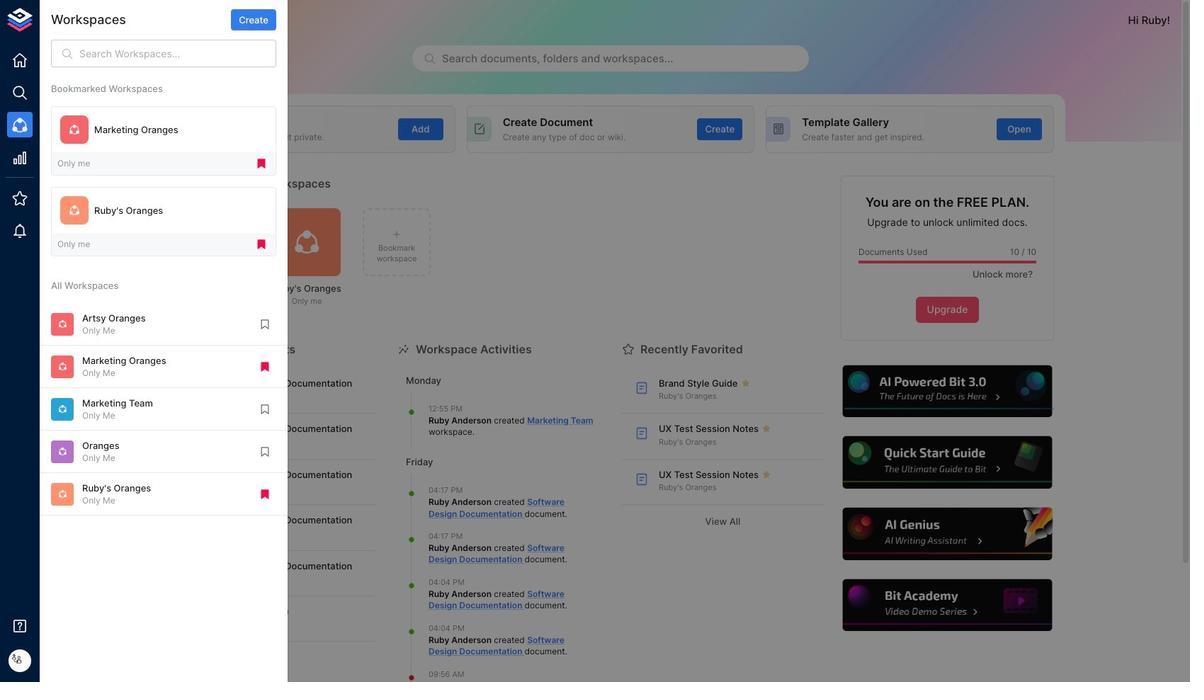 Task type: describe. For each thing, give the bounding box(es) containing it.
1 vertical spatial remove bookmark image
[[255, 238, 268, 251]]

Search Workspaces... text field
[[79, 40, 276, 67]]

bookmark image
[[259, 403, 271, 416]]

2 bookmark image from the top
[[259, 446, 271, 458]]



Task type: vqa. For each thing, say whether or not it's contained in the screenshot.
Bookmark Image to the bottom
yes



Task type: locate. For each thing, give the bounding box(es) containing it.
remove bookmark image
[[259, 361, 271, 373]]

remove bookmark image
[[255, 157, 268, 170], [255, 238, 268, 251], [259, 488, 271, 501]]

1 bookmark image from the top
[[259, 318, 271, 331]]

0 vertical spatial remove bookmark image
[[255, 157, 268, 170]]

help image
[[841, 363, 1055, 420], [841, 435, 1055, 491], [841, 506, 1055, 562], [841, 578, 1055, 634]]

1 help image from the top
[[841, 363, 1055, 420]]

bookmark image
[[259, 318, 271, 331], [259, 446, 271, 458]]

0 vertical spatial bookmark image
[[259, 318, 271, 331]]

2 vertical spatial remove bookmark image
[[259, 488, 271, 501]]

bookmark image up remove bookmark icon
[[259, 318, 271, 331]]

4 help image from the top
[[841, 578, 1055, 634]]

1 vertical spatial bookmark image
[[259, 446, 271, 458]]

3 help image from the top
[[841, 506, 1055, 562]]

2 help image from the top
[[841, 435, 1055, 491]]

bookmark image down bookmark icon
[[259, 446, 271, 458]]



